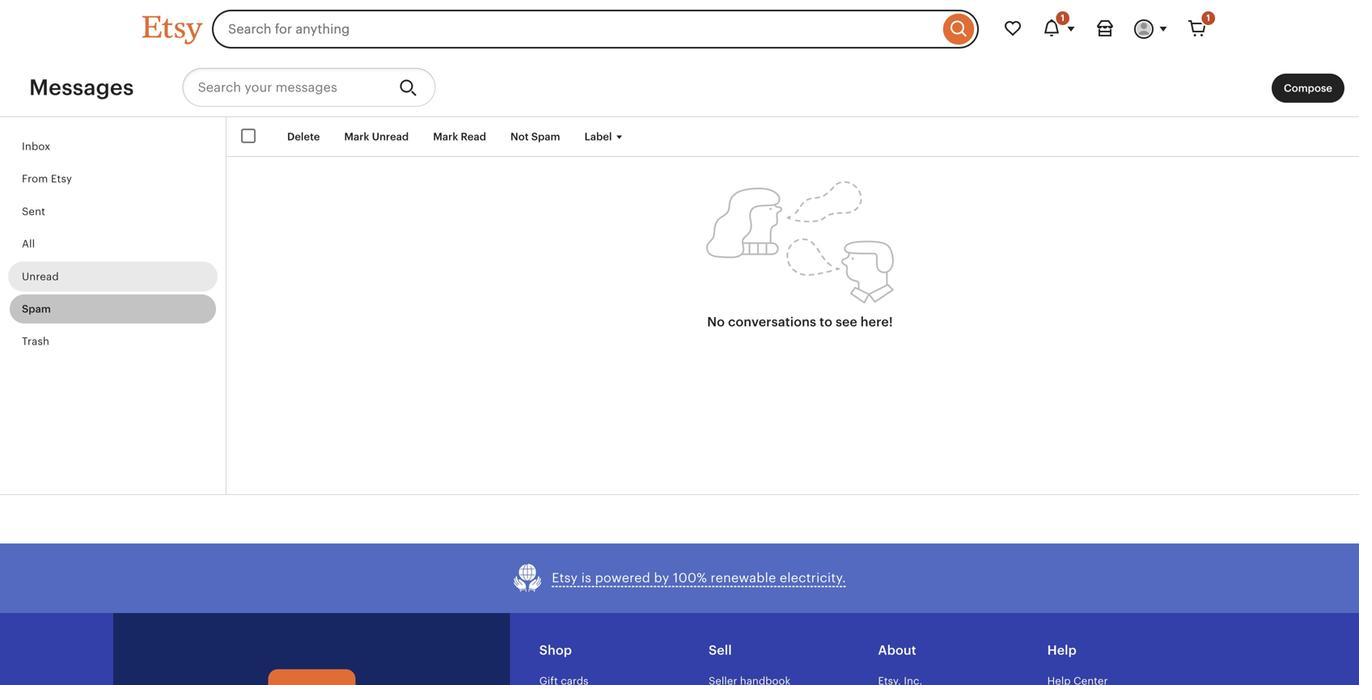 Task type: locate. For each thing, give the bounding box(es) containing it.
label
[[585, 131, 612, 143]]

delete button
[[275, 122, 332, 151]]

all link
[[10, 229, 216, 259]]

banner containing 1
[[113, 0, 1246, 58]]

0 vertical spatial spam
[[531, 131, 560, 143]]

sent
[[22, 205, 45, 218]]

0 vertical spatial etsy
[[51, 173, 72, 185]]

mark right delete
[[344, 131, 369, 143]]

no conversations to see here!
[[707, 315, 893, 329]]

spam up trash
[[22, 303, 51, 315]]

mark unread
[[344, 131, 409, 143]]

1 vertical spatial spam
[[22, 303, 51, 315]]

from etsy link
[[10, 164, 216, 194]]

mark inside button
[[433, 131, 458, 143]]

help
[[1047, 643, 1077, 658]]

1 vertical spatial etsy
[[552, 571, 578, 586]]

inbox
[[22, 140, 50, 153]]

etsy is powered by 100% renewable electricity. button
[[513, 563, 846, 594]]

1 horizontal spatial etsy
[[552, 571, 578, 586]]

inbox link
[[10, 132, 216, 161]]

delete
[[287, 131, 320, 143]]

spam inside not spam button
[[531, 131, 560, 143]]

0 horizontal spatial mark
[[344, 131, 369, 143]]

unread left mark read
[[372, 131, 409, 143]]

Search your messages text field
[[183, 68, 386, 107]]

spam
[[531, 131, 560, 143], [22, 303, 51, 315]]

etsy inside button
[[552, 571, 578, 586]]

1 vertical spatial unread
[[22, 270, 59, 283]]

spam link
[[10, 294, 216, 324]]

mark left read
[[433, 131, 458, 143]]

about
[[878, 643, 917, 658]]

1 horizontal spatial unread
[[372, 131, 409, 143]]

1 mark from the left
[[344, 131, 369, 143]]

all
[[22, 238, 35, 250]]

1
[[1061, 13, 1065, 23], [1207, 13, 1210, 23]]

trash link
[[10, 327, 216, 356]]

1 1 from the left
[[1061, 13, 1065, 23]]

1 horizontal spatial spam
[[531, 131, 560, 143]]

compose button
[[1272, 74, 1345, 103]]

0 horizontal spatial 1
[[1061, 13, 1065, 23]]

0 vertical spatial unread
[[372, 131, 409, 143]]

mark
[[344, 131, 369, 143], [433, 131, 458, 143]]

0 horizontal spatial spam
[[22, 303, 51, 315]]

None search field
[[212, 10, 979, 49]]

spam inside spam link
[[22, 303, 51, 315]]

1 horizontal spatial 1
[[1207, 13, 1210, 23]]

1 horizontal spatial mark
[[433, 131, 458, 143]]

mark inside "button"
[[344, 131, 369, 143]]

0 horizontal spatial unread
[[22, 270, 59, 283]]

unread down all
[[22, 270, 59, 283]]

etsy right from
[[51, 173, 72, 185]]

unread
[[372, 131, 409, 143], [22, 270, 59, 283]]

etsy
[[51, 173, 72, 185], [552, 571, 578, 586]]

2 mark from the left
[[433, 131, 458, 143]]

conversations
[[728, 315, 816, 329]]

compose
[[1284, 82, 1333, 94]]

from
[[22, 173, 48, 185]]

etsy left is
[[552, 571, 578, 586]]

100%
[[673, 571, 707, 586]]

not
[[511, 131, 529, 143]]

spam right the not
[[531, 131, 560, 143]]

banner
[[113, 0, 1246, 58]]

sent link
[[10, 197, 216, 226]]

0 horizontal spatial etsy
[[51, 173, 72, 185]]

Search for anything text field
[[212, 10, 939, 49]]



Task type: vqa. For each thing, say whether or not it's contained in the screenshot.
Jumbo peach print on Etsy. image
no



Task type: describe. For each thing, give the bounding box(es) containing it.
1 link
[[1178, 10, 1217, 49]]

shop
[[539, 643, 572, 658]]

unread link
[[10, 262, 216, 291]]

from etsy
[[22, 173, 72, 185]]

etsy is powered by 100% renewable electricity.
[[552, 571, 846, 586]]

mark unread button
[[332, 122, 421, 151]]

no
[[707, 315, 725, 329]]

label button
[[572, 122, 639, 151]]

not spam button
[[498, 122, 572, 151]]

powered
[[595, 571, 651, 586]]

read
[[461, 131, 486, 143]]

page 1 image
[[706, 181, 894, 304]]

sell
[[709, 643, 732, 658]]

1 button
[[1032, 10, 1086, 49]]

is
[[581, 571, 592, 586]]

1 inside dropdown button
[[1061, 13, 1065, 23]]

2 1 from the left
[[1207, 13, 1210, 23]]

messages
[[29, 75, 134, 100]]

mark read
[[433, 131, 486, 143]]

mark read button
[[421, 122, 498, 151]]

unread inside unread link
[[22, 270, 59, 283]]

unread inside mark unread "button"
[[372, 131, 409, 143]]

trash
[[22, 335, 49, 348]]

by
[[654, 571, 669, 586]]

mark for mark unread
[[344, 131, 369, 143]]

see
[[836, 315, 858, 329]]

to
[[820, 315, 833, 329]]

here!
[[861, 315, 893, 329]]

renewable
[[711, 571, 776, 586]]

none search field inside banner
[[212, 10, 979, 49]]

mark for mark read
[[433, 131, 458, 143]]

electricity.
[[780, 571, 846, 586]]

not spam
[[511, 131, 560, 143]]



